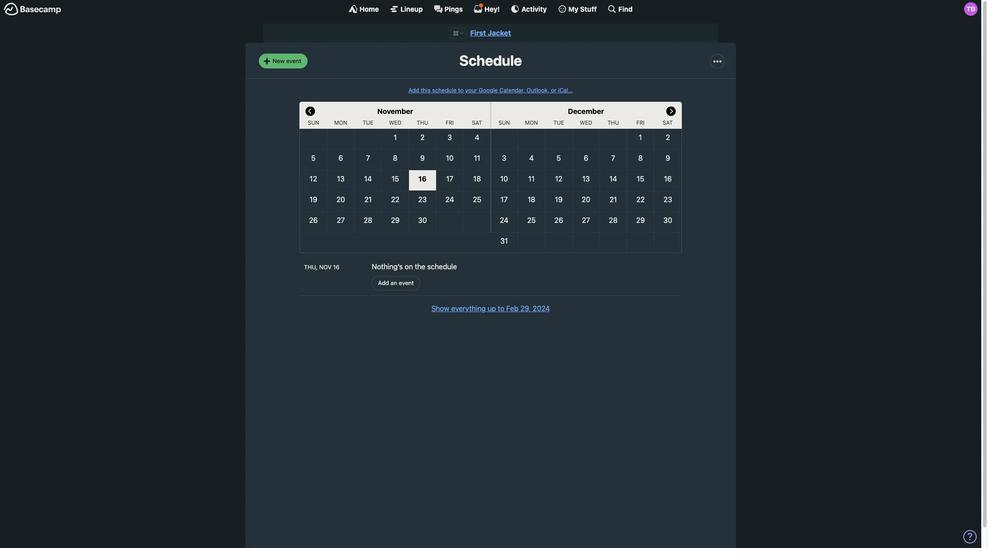 Task type: locate. For each thing, give the bounding box(es) containing it.
or
[[551, 87, 557, 94]]

pings
[[445, 5, 463, 13]]

mon for november
[[334, 120, 347, 126]]

google
[[479, 87, 498, 94]]

1 horizontal spatial sun
[[499, 120, 510, 126]]

2 sun from the left
[[499, 120, 510, 126]]

hey!
[[485, 5, 500, 13]]

1 horizontal spatial thu
[[608, 120, 619, 126]]

first jacket link
[[470, 29, 511, 37]]

1 mon from the left
[[334, 120, 347, 126]]

1 wed from the left
[[389, 120, 402, 126]]

an
[[391, 280, 397, 287]]

1 horizontal spatial wed
[[580, 120, 592, 126]]

thu, nov 16
[[304, 264, 340, 271]]

2024
[[533, 305, 550, 313]]

main element
[[0, 0, 982, 18]]

add
[[409, 87, 419, 94], [378, 280, 389, 287]]

new
[[273, 57, 285, 64]]

1 vertical spatial to
[[498, 305, 504, 313]]

to for up
[[498, 305, 504, 313]]

2 wed from the left
[[580, 120, 592, 126]]

0 horizontal spatial thu
[[417, 120, 428, 126]]

to
[[458, 87, 464, 94], [498, 305, 504, 313]]

0 vertical spatial schedule
[[432, 87, 457, 94]]

first
[[470, 29, 486, 37]]

my
[[569, 5, 579, 13]]

thu for november
[[417, 120, 428, 126]]

fri for november
[[446, 120, 454, 126]]

nothing's on the schedule
[[372, 263, 457, 271]]

0 vertical spatial to
[[458, 87, 464, 94]]

1 vertical spatial add
[[378, 280, 389, 287]]

tue for december
[[554, 120, 564, 126]]

wed for november
[[389, 120, 402, 126]]

ical…
[[558, 87, 573, 94]]

1 horizontal spatial mon
[[525, 120, 538, 126]]

show        everything      up to        feb 29, 2024 button
[[431, 304, 550, 315]]

sat
[[472, 120, 482, 126], [663, 120, 673, 126]]

2 sat from the left
[[663, 120, 673, 126]]

2 tue from the left
[[554, 120, 564, 126]]

feb
[[506, 305, 519, 313]]

thu
[[417, 120, 428, 126], [608, 120, 619, 126]]

wed
[[389, 120, 402, 126], [580, 120, 592, 126]]

schedule right this
[[432, 87, 457, 94]]

switch accounts image
[[4, 2, 61, 16]]

add for add this schedule to your google calendar, outlook, or ical…
[[409, 87, 419, 94]]

event
[[286, 57, 301, 64], [399, 280, 414, 287]]

my stuff button
[[558, 5, 597, 14]]

1 horizontal spatial tue
[[554, 120, 564, 126]]

event right "an"
[[399, 280, 414, 287]]

add left "an"
[[378, 280, 389, 287]]

0 horizontal spatial to
[[458, 87, 464, 94]]

first jacket
[[470, 29, 511, 37]]

home
[[360, 5, 379, 13]]

wed down december
[[580, 120, 592, 126]]

to left your
[[458, 87, 464, 94]]

1 horizontal spatial sat
[[663, 120, 673, 126]]

to for schedule
[[458, 87, 464, 94]]

sun for november
[[308, 120, 319, 126]]

mon
[[334, 120, 347, 126], [525, 120, 538, 126]]

1 horizontal spatial event
[[399, 280, 414, 287]]

schedule
[[432, 87, 457, 94], [427, 263, 457, 271]]

tyler black image
[[964, 2, 978, 16]]

1 horizontal spatial to
[[498, 305, 504, 313]]

1 sun from the left
[[308, 120, 319, 126]]

tue
[[363, 120, 373, 126], [554, 120, 564, 126]]

0 horizontal spatial add
[[378, 280, 389, 287]]

0 vertical spatial event
[[286, 57, 301, 64]]

sat for november
[[472, 120, 482, 126]]

event right new
[[286, 57, 301, 64]]

0 horizontal spatial fri
[[446, 120, 454, 126]]

to inside button
[[498, 305, 504, 313]]

0 horizontal spatial mon
[[334, 120, 347, 126]]

0 horizontal spatial event
[[286, 57, 301, 64]]

1 sat from the left
[[472, 120, 482, 126]]

the
[[415, 263, 425, 271]]

on
[[405, 263, 413, 271]]

show        everything      up to        feb 29, 2024
[[431, 305, 550, 313]]

0 horizontal spatial sat
[[472, 120, 482, 126]]

1 thu from the left
[[417, 120, 428, 126]]

show
[[431, 305, 449, 313]]

0 horizontal spatial tue
[[363, 120, 373, 126]]

activity link
[[511, 5, 547, 14]]

1 fri from the left
[[446, 120, 454, 126]]

1 tue from the left
[[363, 120, 373, 126]]

2 mon from the left
[[525, 120, 538, 126]]

tue for november
[[363, 120, 373, 126]]

nov
[[319, 264, 332, 271]]

0 horizontal spatial sun
[[308, 120, 319, 126]]

home link
[[349, 5, 379, 14]]

2 fri from the left
[[637, 120, 645, 126]]

to right up
[[498, 305, 504, 313]]

add inside "add an event" link
[[378, 280, 389, 287]]

event inside 'link'
[[286, 57, 301, 64]]

wed down november
[[389, 120, 402, 126]]

find button
[[608, 5, 633, 14]]

2 thu from the left
[[608, 120, 619, 126]]

fri
[[446, 120, 454, 126], [637, 120, 645, 126]]

sun for december
[[499, 120, 510, 126]]

1 horizontal spatial fri
[[637, 120, 645, 126]]

add left this
[[409, 87, 419, 94]]

sat for december
[[663, 120, 673, 126]]

add this schedule to your google calendar, outlook, or ical…
[[409, 87, 573, 94]]

schedule right the
[[427, 263, 457, 271]]

1 horizontal spatial add
[[409, 87, 419, 94]]

0 horizontal spatial wed
[[389, 120, 402, 126]]

0 vertical spatial add
[[409, 87, 419, 94]]

sun
[[308, 120, 319, 126], [499, 120, 510, 126]]



Task type: describe. For each thing, give the bounding box(es) containing it.
new event link
[[259, 54, 308, 69]]

add an event
[[378, 280, 414, 287]]

new event
[[273, 57, 301, 64]]

29,
[[521, 305, 531, 313]]

add an event link
[[372, 276, 420, 291]]

find
[[619, 5, 633, 13]]

my stuff
[[569, 5, 597, 13]]

activity
[[522, 5, 547, 13]]

hey! button
[[474, 3, 500, 14]]

add for add an event
[[378, 280, 389, 287]]

16
[[333, 264, 340, 271]]

everything
[[451, 305, 486, 313]]

add this schedule to your google calendar, outlook, or ical… link
[[409, 87, 573, 94]]

fri for december
[[637, 120, 645, 126]]

schedule
[[459, 52, 522, 69]]

1 vertical spatial schedule
[[427, 263, 457, 271]]

jacket
[[488, 29, 511, 37]]

stuff
[[580, 5, 597, 13]]

lineup
[[401, 5, 423, 13]]

nothing's
[[372, 263, 403, 271]]

1 vertical spatial event
[[399, 280, 414, 287]]

up
[[488, 305, 496, 313]]

pings button
[[434, 5, 463, 14]]

november
[[377, 107, 413, 115]]

your
[[465, 87, 477, 94]]

mon for december
[[525, 120, 538, 126]]

calendar,
[[500, 87, 525, 94]]

lineup link
[[390, 5, 423, 14]]

wed for december
[[580, 120, 592, 126]]

december
[[568, 107, 604, 115]]

thu for december
[[608, 120, 619, 126]]

this
[[421, 87, 431, 94]]

outlook,
[[527, 87, 550, 94]]

thu,
[[304, 264, 318, 271]]



Task type: vqa. For each thing, say whether or not it's contained in the screenshot.
Google
yes



